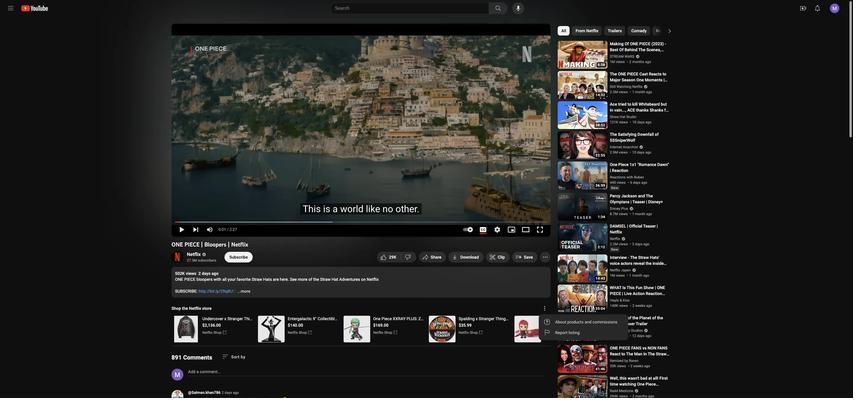 Task type: describe. For each thing, give the bounding box(es) containing it.
views for percy jackson and the olympians | teaser | disney+
[[619, 212, 628, 216]]

$35.99
[[459, 323, 472, 328]]

@salman.khan786
[[188, 391, 221, 395]]

edition
[[441, 317, 454, 322]]

2 minutes, 12 seconds element
[[598, 245, 605, 250]]

days inside @salman.khan786 2 days ago
[[225, 391, 232, 395]]

netflix shop for $2,136.00
[[202, 331, 222, 335]]

this inside youtube video player element
[[303, 203, 321, 215]]

all
[[222, 277, 227, 282]]

netflix inside one piece bloopers with all your favorite straw hats are here. see more of the straw hat adventures on netflix subscribe:
[[367, 277, 379, 282]]

entergalactic
[[288, 317, 312, 322]]

still
[[610, 85, 616, 89]]

kingdom of the planet of the apes | teaser trailer
[[610, 316, 663, 327]]

bundle
[[590, 317, 603, 322]]

Subscribe text field
[[229, 255, 248, 260]]

straw left 'hats'
[[252, 277, 262, 282]]

ace
[[610, 102, 617, 107]]

the inside the one piece cast reacts to major season one moments | netflix
[[610, 72, 617, 76]]

views right 502k
[[186, 271, 196, 276]]

reacts
[[649, 72, 662, 76]]

reaction inside the one piece 1x1 "romance dawn" | reaction
[[612, 168, 629, 173]]

netflix down voice
[[610, 268, 620, 273]]

1 fans from the left
[[632, 346, 642, 351]]

commissions
[[593, 320, 618, 325]]

1x1
[[610, 298, 617, 302]]

film
[[560, 317, 568, 322]]

piece inside interview - the straw hats' voice actors reveal the inside story. | one piece | netflix japan
[[633, 267, 644, 272]]

one inside the one piece cast reacts to major season one moments | netflix
[[618, 72, 626, 76]]

piece inside one piece bloopers with all your favorite straw hats are here. see more of the straw hat adventures on netflix subscribe:
[[184, 277, 195, 282]]

but
[[661, 102, 667, 107]]

10 days ago for whitebeard
[[633, 120, 652, 124]]

1:34 link
[[558, 193, 608, 222]]

one inside making of one piece (2023) - best of behind the scenes, creating live action & set visit | netflix
[[630, 41, 638, 46]]

adventures
[[339, 277, 360, 282]]

1 minute, 40 seconds element
[[598, 337, 605, 341]]

10 days ago for sssniperwolf
[[632, 151, 652, 155]]

1m views for |
[[610, 274, 625, 278]]

planet
[[640, 316, 651, 321]]

2 down the what is this fun show | one piece | live action reaction 1x1
[[633, 304, 635, 308]]

22:55
[[596, 153, 605, 158]]

Add a comment... text field
[[188, 370, 221, 375]]

netflix right from
[[587, 28, 599, 33]]

views for what is this fun show | one piece | live action reaction 1x1
[[619, 304, 628, 308]]

plus
[[622, 207, 628, 211]]

2 right 2.2m views at the bottom
[[632, 242, 634, 247]]

from
[[576, 28, 585, 33]]

one piece fans vs non fans react to the man in the straw hat |  live action episode 2 by remixed by raven 33,663 views 2 weeks ago 41 minutes element
[[610, 346, 670, 363]]

ace
[[628, 108, 635, 113]]

shop up "apes"
[[619, 317, 628, 322]]

35 minutes, 4 seconds element
[[596, 307, 605, 311]]

5.8m views
[[610, 334, 628, 338]]

still watching netflix
[[610, 85, 643, 89]]

33k views
[[610, 364, 626, 369]]

views for the satisfying downfall of sssniperwolf
[[619, 151, 628, 155]]

action inside the what is this fun show | one piece | live action reaction 1x1
[[633, 292, 645, 296]]

hat inside one piece bloopers with all your favorite straw hats are here. see more of the straw hat adventures on netflix subscribe:
[[332, 277, 338, 282]]

collectible
[[318, 317, 337, 322]]

comment...
[[200, 370, 221, 375]]

whitebeard
[[639, 102, 660, 107]]

days up bloopers
[[202, 271, 211, 276]]

0 vertical spatial with
[[627, 175, 633, 180]]

1 for teaser
[[632, 212, 634, 216]]

percy jackson and the olympians | teaser | disney+ by disney plus 8,779,759 views 1 month ago 1 minute, 34 seconds element
[[610, 193, 670, 205]]

2.2m views
[[610, 242, 628, 247]]

Save text field
[[524, 255, 533, 260]]

502k views
[[175, 271, 196, 276]]

clip
[[498, 255, 505, 260]]

ago for percy jackson and the olympians | teaser | disney+
[[646, 212, 652, 216]]

8:58 link
[[558, 41, 608, 69]]

1:34
[[598, 215, 605, 219]]

ago for the satisfying downfall of sssniperwolf
[[646, 151, 652, 155]]

show
[[644, 286, 654, 290]]

| right bloopers at the left bottom
[[228, 241, 230, 248]]

- inside nimona film - plush toy bundle | netflix shop out of stock netflix shop
[[569, 317, 570, 322]]

moments
[[645, 78, 663, 82]]

| left disney+
[[646, 200, 647, 204]]

8 minutes, 58 seconds element
[[598, 63, 605, 67]]

episode
[[641, 358, 656, 363]]

| up netflix "link"
[[201, 241, 203, 248]]

views for one piece fans vs non fans react to the man in the straw hat |  live action episode 2
[[617, 364, 626, 369]]

well, this wasn't bad at all! first time watching one piece season 1 episode 1 reaction by badd medicine 294,852 views 2 months ago 44 minutes element
[[610, 376, 670, 393]]

in
[[610, 108, 614, 113]]

2 left k at bottom left
[[389, 255, 392, 260]]

of right kingdom at the bottom right of the page
[[628, 316, 632, 321]]

the right planet
[[657, 316, 663, 321]]

stream wars
[[610, 55, 635, 59]]

| inside the one piece 1x1 "romance dawn" | reaction
[[610, 168, 611, 173]]

this inside the what is this fun show | one piece | live action reaction 1x1
[[627, 286, 635, 290]]

remixed
[[610, 359, 624, 363]]

ago for what is this fun show | one piece | live action reaction 1x1
[[646, 304, 652, 308]]

121k
[[610, 120, 618, 124]]

first
[[660, 376, 668, 381]]

to inside ace tried to kill whitebeard but in vain..., ace thanks shanks for saving luffy
[[628, 102, 632, 107]]

netflix shop for $140.00
[[288, 331, 307, 335]]

bad
[[641, 376, 648, 381]]

shop down the $2,136.00
[[213, 331, 222, 335]]

the up raven
[[626, 352, 633, 357]]

jackson
[[622, 194, 637, 199]]

of right planet
[[653, 316, 656, 321]]

1x1
[[630, 162, 637, 167]]

ago for making of one piece (2023) - best of behind the scenes, creating live action & set visit | netflix
[[645, 60, 651, 64]]

44 minutes, 41 seconds element
[[596, 398, 605, 399]]

live inside the what is this fun show | one piece | live action reaction 1x1
[[624, 292, 632, 296]]

interview - the straw hats' voice actors reveal the inside story. | one piece | netflix japan by netflix japan 1,062,310 views 1 month ago 14 minutes, 43 seconds element
[[610, 255, 670, 278]]

this is a world like no other.
[[303, 203, 420, 215]]

one inside the what is this fun show | one piece | live action reaction 1x1
[[657, 286, 665, 290]]

2 inside @salman.khan786 2 days ago
[[222, 391, 224, 395]]

netflix inside the one piece cast reacts to major season one moments | netflix
[[610, 84, 622, 88]]

ago for interview - the straw hats' voice actors reveal the inside story. | one piece | netflix japan
[[644, 274, 649, 278]]

| right official
[[657, 224, 658, 229]]

products
[[568, 320, 584, 325]]

1 vertical spatial of
[[620, 47, 624, 52]]

of inside the satisfying downfall of sssniperwolf
[[655, 132, 659, 137]]

2 months ago
[[630, 60, 651, 64]]

$2,136.00
[[202, 323, 221, 328]]

with inside one piece bloopers with all your favorite straw hats are here. see more of the straw hat adventures on netflix subscribe:
[[214, 277, 221, 282]]

creating
[[610, 53, 626, 58]]

| down "is"
[[622, 292, 623, 296]]

reveal
[[634, 261, 645, 266]]

internet anarchist
[[610, 145, 638, 149]]

bloopers
[[204, 241, 226, 248]]

bloopers
[[197, 277, 213, 282]]

to inside one piece fans vs non fans react to the man in the straw hat |  live action episode 2
[[622, 352, 625, 357]]

other.
[[396, 203, 420, 215]]

$169.00
[[373, 323, 389, 328]]

shop down stock in the bottom of the page
[[555, 330, 564, 334]]

| inside nimona film - plush toy bundle | netflix shop out of stock netflix shop
[[604, 317, 605, 322]]

Share text field
[[431, 255, 442, 260]]

1 vertical spatial a
[[197, 370, 199, 375]]

action inside making of one piece (2023) - best of behind the scenes, creating live action & set visit | netflix
[[635, 53, 647, 58]]

story.
[[610, 267, 620, 272]]

teaser inside the percy jackson and the olympians | teaser | disney+
[[633, 200, 645, 204]]

avatar image image
[[830, 4, 840, 13]]

shanks
[[650, 108, 664, 113]]

netflix link
[[187, 252, 201, 258]]

netflix down the $2,136.00
[[202, 331, 213, 335]]

and for the
[[638, 194, 645, 199]]

the up trailer
[[633, 316, 639, 321]]

of inside nimona film - plush toy bundle | netflix shop out of stock netflix shop
[[552, 323, 556, 328]]

10 for whitebeard
[[633, 120, 637, 124]]

k
[[394, 255, 397, 260]]

12 days ago
[[632, 334, 652, 338]]

| inside entergalactic 9" collectible figure | netflix shop $140.00
[[351, 317, 352, 322]]

netflix up subscribe button
[[231, 241, 248, 248]]

haylo
[[610, 299, 619, 303]]

straw inside one piece fans vs non fans react to the man in the straw hat |  live action episode 2
[[656, 352, 667, 357]]

at
[[649, 376, 652, 381]]

shop down $35.99
[[470, 331, 478, 335]]

straw right more
[[320, 277, 331, 282]]

netflix shop for $35.99
[[459, 331, 478, 335]]

views down reactions
[[617, 181, 626, 185]]

add
[[188, 370, 196, 375]]

one inside one piece xxray plus: zoro anime edition $169.00
[[373, 317, 381, 322]]

& inside making of one piece (2023) - best of behind the scenes, creating live action & set visit | netflix
[[649, 53, 651, 58]]

😂 image
[[283, 398, 288, 399]]

piece inside the one piece cast reacts to major season one moments | netflix
[[627, 72, 639, 76]]

the satisfying downfall of sssniperwolf
[[610, 132, 659, 143]]

zoro
[[419, 317, 427, 322]]

official
[[629, 224, 643, 229]]

making of one piece (2023) - best of behind the scenes, creating live action & set visit | netflix by stream wars 1,027,816 views 2 months ago 8 minutes, 58 seconds element
[[610, 41, 670, 64]]

one inside the one piece cast reacts to major season one moments | netflix
[[637, 78, 644, 82]]

watching
[[619, 382, 636, 387]]

netflix inside interview - the straw hats' voice actors reveal the inside story. | one piece | netflix japan
[[647, 267, 659, 272]]

views for making of one piece (2023) - best of behind the scenes, creating live action & set visit | netflix
[[616, 60, 625, 64]]

1 horizontal spatial of
[[625, 41, 629, 46]]

2:27
[[230, 228, 237, 232]]

seek slider slider
[[175, 218, 547, 224]]

| down jackson
[[631, 200, 632, 204]]

vs
[[643, 346, 647, 351]]

| right show
[[655, 286, 656, 290]]

save button
[[512, 252, 538, 263]]

2.3m
[[610, 90, 618, 94]]

1:40
[[598, 337, 605, 341]]

damsel | official teaser | netflix
[[610, 224, 658, 235]]

Search text field
[[335, 4, 488, 12]]

piece for xxray
[[382, 317, 392, 322]]

the inside the percy jackson and the olympians | teaser | disney+
[[646, 194, 653, 199]]

piece up netflix "link"
[[185, 241, 200, 248]]

netflix down season
[[633, 85, 643, 89]]

@salman.khan786 link
[[188, 391, 221, 396]]

views for the one piece cast reacts to major season one moments | netflix
[[619, 90, 628, 94]]

2 weeks ago for action
[[633, 304, 652, 308]]

the inside "heading"
[[182, 306, 188, 311]]

views for kingdom of the planet of the apes | teaser trailer
[[619, 334, 628, 338]]

views for ace tried to kill whitebeard but in vain..., ace thanks shanks for saving luffy
[[619, 120, 628, 124]]

piece for 1x1
[[619, 162, 629, 167]]

one up 502k
[[172, 241, 183, 248]]

your
[[228, 277, 236, 282]]

8.7m
[[610, 212, 618, 216]]

of inside one piece bloopers with all your favorite straw hats are here. see more of the straw hat adventures on netflix subscribe:
[[309, 277, 312, 282]]

toy
[[582, 317, 589, 322]]

ace tried to kill whitebeard but in vain..., ace thanks shanks for saving luffy by  straw hat studio 121,712 views 10 days ago 38 minutes element
[[610, 101, 670, 119]]

month for |
[[635, 212, 646, 216]]

damsel | official teaser | netflix by netflix 2,279,245 views 2 days ago 2 minutes, 12 seconds element
[[610, 223, 670, 235]]

shop down $140.00 on the bottom left of the page
[[299, 331, 307, 335]]

12
[[632, 334, 636, 338]]

reaction inside the what is this fun show | one piece | live action reaction 1x1
[[646, 292, 662, 296]]

- inside making of one piece (2023) - best of behind the scenes, creating live action & set visit | netflix
[[665, 41, 666, 46]]

trailer
[[636, 322, 648, 327]]

time
[[610, 382, 618, 387]]

netflix up '2.2m'
[[610, 237, 620, 241]]

days for 440 views
[[633, 181, 641, 185]]

netflix inside entergalactic 9" collectible figure | netflix shop $140.00
[[353, 317, 365, 322]]

report listing option
[[539, 328, 629, 338]]

| inside the one piece cast reacts to major season one moments | netflix
[[664, 78, 665, 82]]

report listing element
[[556, 330, 618, 336]]

| inside one piece fans vs non fans react to the man in the straw hat |  live action episode 2
[[618, 358, 619, 363]]

shop inside "heading"
[[172, 306, 181, 311]]

1 month ago for the
[[630, 274, 649, 278]]

ago inside @salman.khan786 2 days ago
[[233, 391, 239, 395]]

comments
[[183, 354, 212, 362]]

days for 121k views
[[638, 120, 645, 124]]

netflix inside shop the netflix store "heading"
[[189, 306, 201, 311]]

what
[[610, 286, 622, 290]]

straw inside interview - the straw hats' voice actors reveal the inside story. | one piece | netflix japan
[[639, 255, 649, 260]]

netflix up "apes"
[[606, 317, 618, 322]]

| inside making of one piece (2023) - best of behind the scenes, creating live action & set visit | netflix
[[669, 53, 670, 58]]

one inside the one piece 1x1 "romance dawn" | reaction
[[610, 162, 618, 167]]

8.7m views
[[610, 212, 628, 216]]

2 down wars
[[630, 60, 632, 64]]

one inside interview - the straw hats' voice actors reveal the inside story. | one piece | netflix japan
[[623, 267, 632, 272]]



Task type: locate. For each thing, give the bounding box(es) containing it.
-
[[665, 41, 666, 46], [628, 255, 630, 260], [569, 317, 570, 322]]

1 vertical spatial live
[[624, 292, 632, 296]]

badd medicine
[[610, 389, 634, 394]]

weeks
[[636, 304, 646, 308], [634, 364, 644, 369]]

0 vertical spatial to
[[663, 72, 667, 76]]

the up the major
[[610, 72, 617, 76]]

netflix inside netflix "link"
[[187, 252, 201, 258]]

1 vertical spatial and
[[585, 320, 592, 325]]

2 horizontal spatial -
[[665, 41, 666, 46]]

| right figure
[[351, 317, 352, 322]]

the one piece cast reacts to major season one moments | netflix
[[610, 72, 667, 88]]

1 horizontal spatial 2 days ago
[[632, 242, 650, 247]]

days for 2.9m views
[[637, 151, 645, 155]]

14 minutes, 43 seconds element
[[596, 277, 605, 281]]

dawn"
[[658, 162, 669, 167]]

sort
[[231, 355, 240, 360]]

36 minutes, 59 seconds element
[[596, 184, 605, 188]]

piece inside one piece xxray plus: zoro anime edition $169.00
[[382, 317, 392, 322]]

1 vertical spatial 1 month ago
[[632, 212, 652, 216]]

new for |
[[611, 186, 619, 190]]

one inside one piece bloopers with all your favorite straw hats are here. see more of the straw hat adventures on netflix subscribe:
[[175, 277, 183, 282]]

the up disney+
[[646, 194, 653, 199]]

10 for sssniperwolf
[[632, 151, 636, 155]]

35:04
[[596, 307, 605, 311]]

netflix down $140.00 on the bottom left of the page
[[288, 331, 298, 335]]

22:55 link
[[558, 132, 608, 160]]

straw up 121k
[[610, 115, 619, 119]]

weeks down raven
[[634, 364, 644, 369]]

one piece | bloopers | netflix
[[172, 241, 248, 248]]

| inside kingdom of the planet of the apes | teaser trailer
[[621, 322, 622, 327]]

nimona
[[544, 317, 559, 322]]

the inside interview - the straw hats' voice actors reveal the inside story. | one piece | netflix japan
[[646, 261, 652, 266]]

1 right episode
[[644, 388, 646, 393]]

download button
[[449, 252, 484, 263]]

0 horizontal spatial of
[[620, 47, 624, 52]]

piece up season
[[627, 72, 639, 76]]

new
[[611, 186, 619, 190], [611, 248, 619, 252]]

Clip text field
[[498, 255, 505, 260]]

views down straw hat studio
[[619, 120, 628, 124]]

live inside one piece fans vs non fans react to the man in the straw hat |  live action episode 2
[[620, 358, 627, 363]]

1 horizontal spatial &
[[649, 53, 651, 58]]

0 vertical spatial -
[[665, 41, 666, 46]]

percy
[[610, 194, 621, 199]]

ago
[[645, 60, 651, 64], [646, 90, 652, 94], [646, 120, 652, 124], [646, 151, 652, 155], [642, 181, 648, 185], [646, 212, 652, 216], [644, 242, 650, 247], [212, 271, 219, 276], [644, 274, 649, 278], [646, 304, 652, 308], [646, 334, 652, 338], [645, 364, 650, 369], [233, 391, 239, 395]]

netflix down the out
[[544, 330, 555, 334]]

about products and commissions
[[556, 320, 618, 325]]

1 vertical spatial -
[[628, 255, 630, 260]]

1 vertical spatial piece
[[382, 317, 392, 322]]

2 days ago down damsel | official teaser | netflix by netflix 2,279,245 views 2 days ago 2 minutes, 12 seconds element at the right
[[632, 242, 650, 247]]

one up season
[[618, 72, 626, 76]]

kingdom of the planet of the apes | teaser trailer by 20th century studios 5,881,674 views 12 days ago 1 minute, 40 seconds element
[[610, 315, 670, 327]]

the up reveal
[[630, 255, 637, 260]]

month for reveal
[[632, 274, 643, 278]]

and for commissions
[[585, 320, 592, 325]]

1 horizontal spatial hat
[[610, 358, 617, 363]]

- inside interview - the straw hats' voice actors reveal the inside story. | one piece | netflix japan
[[628, 255, 630, 260]]

fans up man
[[632, 346, 642, 351]]

1 up official
[[632, 212, 634, 216]]

piece down reveal
[[633, 267, 644, 272]]

shop the netflix store heading
[[172, 306, 212, 312]]

piece inside one piece fans vs non fans react to the man in the straw hat |  live action episode 2
[[619, 346, 631, 351]]

piece inside well, this wasn't bad at all! first time watching one piece season 1 episode 1 reaction
[[646, 382, 656, 387]]

0 vertical spatial 2 weeks ago
[[633, 304, 652, 308]]

1 month ago up fun
[[630, 274, 649, 278]]

weeks for action
[[636, 304, 646, 308]]

1 horizontal spatial and
[[638, 194, 645, 199]]

2 up bloopers
[[198, 271, 201, 276]]

- right "(2023)"
[[665, 41, 666, 46]]

studio
[[627, 115, 637, 119]]

japan down actors
[[621, 268, 631, 273]]

reaction
[[647, 388, 662, 393]]

the down hats'
[[646, 261, 652, 266]]

1 1m from the top
[[610, 60, 615, 64]]

youtube video player element
[[172, 24, 551, 237]]

thanks
[[636, 108, 649, 113]]

2 1m views from the top
[[610, 274, 625, 278]]

0 vertical spatial and
[[638, 194, 645, 199]]

2 vertical spatial hat
[[610, 358, 617, 363]]

2 horizontal spatial piece
[[646, 382, 656, 387]]

| right the bundle
[[604, 317, 605, 322]]

netflix down $35.99
[[459, 331, 469, 335]]

and inside the percy jackson and the olympians | teaser | disney+
[[638, 194, 645, 199]]

27.3 million subscribers element
[[187, 258, 216, 263]]

& left kiss
[[620, 299, 622, 303]]

live
[[627, 53, 634, 58], [624, 292, 632, 296], [620, 358, 627, 363]]

behind
[[625, 47, 638, 52]]

1 vertical spatial &
[[620, 299, 622, 303]]

"romance
[[638, 162, 657, 167]]

related
[[656, 28, 670, 33]]

140k views
[[610, 304, 628, 308]]

tab list containing all
[[558, 24, 769, 38]]

1 month ago up official
[[632, 212, 652, 216]]

by inside dropdown button
[[241, 355, 245, 360]]

1 horizontal spatial -
[[628, 255, 630, 260]]

netflix down stream
[[610, 59, 622, 64]]

1 for actors
[[630, 274, 632, 278]]

0 vertical spatial 2 days ago
[[632, 242, 650, 247]]

2 vertical spatial to
[[622, 352, 625, 357]]

2 vertical spatial month
[[632, 274, 643, 278]]

0:01
[[219, 228, 226, 232]]

1 month ago for one
[[632, 90, 652, 94]]

ago for the one piece cast reacts to major season one moments | netflix
[[646, 90, 652, 94]]

by right sort at the bottom of page
[[241, 355, 245, 360]]

live inside making of one piece (2023) - best of behind the scenes, creating live action & set visit | netflix
[[627, 53, 634, 58]]

Download text field
[[461, 255, 479, 260]]

1 new from the top
[[611, 186, 619, 190]]

one up behind
[[630, 41, 638, 46]]

0 vertical spatial &
[[649, 53, 651, 58]]

0 horizontal spatial piece
[[382, 317, 392, 322]]

one piece 1x1 "romance dawn" | reaction by reactions with ruben 440 views 6 days ago 36 minutes element
[[610, 162, 670, 174]]

140k
[[610, 304, 618, 308]]

sort by
[[231, 355, 245, 360]]

netflix down damsel
[[610, 230, 622, 235]]

ago for kingdom of the planet of the apes | teaser trailer
[[646, 334, 652, 338]]

1 vertical spatial month
[[635, 212, 646, 216]]

1 vertical spatial 1m views
[[610, 274, 625, 278]]

2 weeks ago up planet
[[633, 304, 652, 308]]

views down "plus"
[[619, 212, 628, 216]]

0 vertical spatial 1m
[[610, 60, 615, 64]]

1m views down netflix japan
[[610, 274, 625, 278]]

this right "is"
[[627, 286, 635, 290]]

1m down 'story.'
[[610, 274, 615, 278]]

0 horizontal spatial &
[[620, 299, 622, 303]]

1m for interview - the straw hats' voice actors reveal the inside story. | one piece | netflix japan
[[610, 274, 615, 278]]

1 horizontal spatial this
[[627, 286, 635, 290]]

2 vertical spatial -
[[569, 317, 570, 322]]

piece down what
[[610, 292, 621, 296]]

favorite
[[237, 277, 251, 282]]

14 minutes, 32 seconds element
[[596, 93, 605, 97]]

about products and commissions option
[[539, 317, 629, 328]]

0 vertical spatial 1 month ago
[[632, 90, 652, 94]]

piece
[[619, 162, 629, 167], [382, 317, 392, 322], [646, 382, 656, 387]]

ago for ace tried to kill whitebeard but in vain..., ace thanks shanks for saving luffy
[[646, 120, 652, 124]]

2 fans from the left
[[658, 346, 668, 351]]

0 vertical spatial of
[[625, 41, 629, 46]]

piece inside the one piece 1x1 "romance dawn" | reaction
[[619, 162, 629, 167]]

to
[[663, 72, 667, 76], [628, 102, 632, 107], [622, 352, 625, 357]]

hat inside one piece fans vs non fans react to the man in the straw hat |  live action episode 2
[[610, 358, 617, 363]]

the one piece cast reacts to major season one moments | netflix by still watching netflix 2,391,808 views 1 month ago 14 minutes, 32 seconds element
[[610, 71, 670, 88]]

2.2m
[[610, 242, 618, 247]]

month down reveal
[[632, 274, 643, 278]]

1 1m views from the top
[[610, 60, 625, 64]]

views down netflix japan
[[616, 274, 625, 278]]

440
[[610, 181, 616, 185]]

piece inside the what is this fun show | one piece | live action reaction 1x1
[[610, 292, 621, 296]]

teaser right official
[[643, 224, 656, 229]]

1 vertical spatial 10
[[632, 151, 636, 155]]

4 netflix shop from the left
[[459, 331, 478, 335]]

2 weeks ago
[[633, 304, 652, 308], [631, 364, 650, 369]]

one up react
[[610, 346, 618, 351]]

0 vertical spatial new
[[611, 186, 619, 190]]

None search field
[[319, 2, 509, 14]]

0 horizontal spatial and
[[585, 320, 592, 325]]

0 horizontal spatial with
[[214, 277, 221, 282]]

month down the one piece cast reacts to major season one moments | netflix
[[635, 90, 646, 94]]

2 new from the top
[[611, 248, 619, 252]]

1 vertical spatial reaction
[[646, 292, 662, 296]]

tab list
[[558, 24, 769, 38]]

store
[[202, 306, 212, 311]]

0 vertical spatial month
[[635, 90, 646, 94]]

views down stream wars
[[616, 60, 625, 64]]

apes
[[610, 322, 620, 327]]

1m views
[[610, 60, 625, 64], [610, 274, 625, 278]]

2 vertical spatial action
[[628, 358, 640, 363]]

1 vertical spatial action
[[633, 292, 645, 296]]

1m for making of one piece (2023) - best of behind the scenes, creating live action & set visit | netflix
[[610, 60, 615, 64]]

1 vertical spatial 2 weeks ago
[[631, 364, 650, 369]]

1m views down stream
[[610, 60, 625, 64]]

remixed by raven
[[610, 359, 639, 363]]

http://bit.ly/29qbut7
[[199, 289, 236, 294]]

2 vertical spatial piece
[[646, 382, 656, 387]]

0 horizontal spatial by
[[241, 355, 245, 360]]

1 vertical spatial weeks
[[634, 364, 644, 369]]

month for season
[[635, 90, 646, 94]]

trailers
[[608, 28, 622, 33]]

1 netflix shop from the left
[[202, 331, 222, 335]]

1 vertical spatial new
[[611, 248, 619, 252]]

36:59 link
[[558, 162, 608, 190]]

by for sort
[[241, 355, 245, 360]]

- right film
[[569, 317, 570, 322]]

this
[[620, 376, 627, 381]]

the inside making of one piece (2023) - best of behind the scenes, creating live action & set visit | netflix
[[639, 47, 646, 52]]

about products and commissions element
[[556, 319, 618, 325]]

0 horizontal spatial this
[[303, 203, 321, 215]]

0 horizontal spatial 2 days ago
[[198, 271, 219, 276]]

views down kiss
[[619, 304, 628, 308]]

14:32 link
[[558, 71, 608, 100]]

shop inside entergalactic 9" collectible figure | netflix shop $140.00
[[366, 317, 375, 322]]

0 vertical spatial action
[[635, 53, 647, 58]]

one inside well, this wasn't bad at all! first time watching one piece season 1 episode 1 reaction
[[637, 382, 645, 387]]

0 vertical spatial reaction
[[612, 168, 629, 173]]

days for 2.2m views
[[635, 242, 643, 247]]

netflix down $169.00
[[373, 331, 384, 335]]

...more
[[237, 289, 250, 294]]

2 inside one piece fans vs non fans react to the man in the straw hat |  live action episode 2
[[657, 358, 660, 363]]

views down remixed by raven
[[617, 364, 626, 369]]

the right more
[[313, 277, 319, 282]]

2 1m from the top
[[610, 274, 615, 278]]

http://bit.ly/29qbut7 link
[[199, 289, 236, 294]]

teaser inside damsel | official teaser | netflix
[[643, 224, 656, 229]]

0 horizontal spatial -
[[569, 317, 570, 322]]

by for remixed
[[625, 359, 628, 363]]

what is this fun show | one piece | live action reaction 1x1
[[610, 286, 665, 302]]

olympians
[[610, 200, 630, 204]]

comedy
[[632, 28, 647, 33]]

20th
[[610, 329, 617, 333]]

interview
[[610, 255, 627, 260]]

1 down still watching netflix
[[632, 90, 634, 94]]

one up $169.00
[[373, 317, 381, 322]]

2:12
[[598, 245, 605, 250]]

set
[[652, 53, 658, 58]]

piece up scenes,
[[639, 41, 651, 46]]

share
[[431, 255, 442, 260]]

netflix shop for $169.00
[[373, 331, 393, 335]]

netflix inside damsel | official teaser | netflix
[[610, 230, 622, 235]]

0 vertical spatial a
[[333, 203, 338, 215]]

haylo & kiss
[[610, 299, 630, 303]]

1 for major
[[632, 90, 634, 94]]

to right "reacts"
[[663, 72, 667, 76]]

2 weeks ago down raven
[[631, 364, 650, 369]]

0 vertical spatial japan
[[621, 268, 631, 273]]

9"
[[313, 317, 317, 322]]

1 vertical spatial 10 days ago
[[632, 151, 652, 155]]

1m
[[610, 60, 615, 64], [610, 274, 615, 278]]

14:32
[[596, 93, 605, 97]]

0 vertical spatial live
[[627, 53, 634, 58]]

netflix down the major
[[610, 84, 622, 88]]

1 vertical spatial 1m
[[610, 274, 615, 278]]

0 vertical spatial 10
[[633, 120, 637, 124]]

views for interview - the straw hats' voice actors reveal the inside story. | one piece | netflix japan
[[616, 274, 625, 278]]

2 netflix shop from the left
[[288, 331, 307, 335]]

1 horizontal spatial reaction
[[646, 292, 662, 296]]

1 horizontal spatial to
[[628, 102, 632, 107]]

disney plus
[[610, 207, 628, 211]]

the down non
[[648, 352, 655, 357]]

one piece bloopers with all your favorite straw hats are here. see more of the straw hat adventures on netflix subscribe:
[[175, 277, 379, 294]]

new for netflix
[[611, 248, 619, 252]]

reactions
[[610, 175, 626, 180]]

teaser inside kingdom of the planet of the apes | teaser trailer
[[622, 322, 635, 327]]

shop down $169.00
[[384, 331, 393, 335]]

1 vertical spatial this
[[627, 286, 635, 290]]

with up 6
[[627, 175, 633, 180]]

piece inside making of one piece (2023) - best of behind the scenes, creating live action & set visit | netflix
[[639, 41, 651, 46]]

41 minutes, 46 seconds element
[[596, 367, 605, 372]]

days right 6
[[633, 181, 641, 185]]

the inside interview - the straw hats' voice actors reveal the inside story. | one piece | netflix japan
[[630, 255, 637, 260]]

1 vertical spatial to
[[628, 102, 632, 107]]

of right the out
[[552, 323, 556, 328]]

10 days ago down studio
[[633, 120, 652, 124]]

& left set
[[649, 53, 651, 58]]

0 vertical spatial weeks
[[636, 304, 646, 308]]

one down cast
[[637, 78, 644, 82]]

report listing
[[556, 331, 580, 335]]

netflix right figure
[[353, 317, 365, 322]]

to up remixed by raven
[[622, 352, 625, 357]]

2 vertical spatial 1 month ago
[[630, 274, 649, 278]]

35:04 link
[[558, 285, 608, 314]]

41:46 link
[[558, 346, 608, 374]]

the inside one piece bloopers with all your favorite straw hats are here. see more of the straw hat adventures on netflix subscribe:
[[313, 277, 319, 282]]

38 minutes, 52 seconds element
[[596, 123, 605, 127]]

studios
[[631, 329, 643, 333]]

0 vertical spatial this
[[303, 203, 321, 215]]

0 horizontal spatial a
[[197, 370, 199, 375]]

1 vertical spatial teaser
[[643, 224, 656, 229]]

save
[[524, 255, 533, 260]]

autoplay is on image
[[463, 228, 473, 232]]

0 vertical spatial piece
[[619, 162, 629, 167]]

netflix up the 27.3m
[[187, 252, 201, 258]]

| down reveal
[[645, 267, 646, 272]]

22 minutes, 55 seconds element
[[596, 153, 605, 158]]

one down the bad
[[637, 382, 645, 387]]

33k
[[610, 364, 616, 369]]

1 vertical spatial 2 days ago
[[198, 271, 219, 276]]

2 horizontal spatial to
[[663, 72, 667, 76]]

8:58
[[598, 63, 605, 67]]

netflix shop down the $2,136.00
[[202, 331, 222, 335]]

a inside youtube video player element
[[333, 203, 338, 215]]

new down '2.2m'
[[611, 248, 619, 252]]

0 horizontal spatial fans
[[632, 346, 642, 351]]

1 month ago for disney+
[[632, 212, 652, 216]]

1 horizontal spatial piece
[[619, 162, 629, 167]]

the satisfying downfall of sssniperwolf by internet anarchist 2,970,161 views 10 days ago 22 minutes element
[[610, 132, 670, 143]]

straw up reveal
[[639, 255, 649, 260]]

actors
[[621, 261, 633, 266]]

plus:
[[407, 317, 418, 322]]

list box
[[539, 315, 629, 341]]

27.3m subscribers
[[187, 259, 216, 263]]

0 vertical spatial hat
[[620, 115, 626, 119]]

2 weeks ago for in
[[631, 364, 650, 369]]

list box containing about products and commissions
[[539, 315, 629, 341]]

what is this fun show | one piece | live action reaction 1x1 by haylo & kiss 140,950 views 2 weeks ago 35 minutes element
[[610, 285, 670, 302]]

well,
[[610, 376, 619, 381]]

| up 33k views
[[618, 358, 619, 363]]

0 horizontal spatial to
[[622, 352, 625, 357]]

on
[[361, 277, 366, 282]]

20th century studios
[[610, 329, 643, 333]]

1 horizontal spatial by
[[625, 359, 628, 363]]

5.8m
[[610, 334, 618, 338]]

one
[[637, 78, 644, 82], [610, 162, 618, 167], [373, 317, 381, 322], [637, 382, 645, 387]]

days for 5.8m views
[[637, 334, 645, 338]]

shop down 'subscribe:'
[[172, 306, 181, 311]]

maria williams image
[[172, 369, 183, 381]]

121k views
[[610, 120, 628, 124]]

damsel
[[610, 224, 626, 229]]

netflix inside making of one piece (2023) - best of behind the scenes, creating live action & set visit | netflix
[[610, 59, 622, 64]]

3 netflix shop from the left
[[373, 331, 393, 335]]

teaser up 20th century studios
[[622, 322, 635, 327]]

1 horizontal spatial fans
[[658, 346, 668, 351]]

0 vertical spatial 1m views
[[610, 60, 625, 64]]

1 vertical spatial japan
[[610, 273, 622, 278]]

1 vertical spatial hat
[[332, 277, 338, 282]]

2 horizontal spatial hat
[[620, 115, 626, 119]]

netflix shop down $35.99
[[459, 331, 478, 335]]

action inside one piece fans vs non fans react to the man in the straw hat |  live action episode 2
[[628, 358, 640, 363]]

27.3m
[[187, 259, 197, 263]]

and inside option
[[585, 320, 592, 325]]

plush
[[571, 317, 581, 322]]

| left official
[[627, 224, 628, 229]]

ago for one piece fans vs non fans react to the man in the straw hat |  live action episode 2
[[645, 364, 650, 369]]

scenes,
[[647, 47, 661, 52]]

one inside one piece fans vs non fans react to the man in the straw hat |  live action episode 2
[[610, 346, 618, 351]]

| right 'story.'
[[621, 267, 622, 272]]

weeks for in
[[634, 364, 644, 369]]

weeks down what is this fun show | one piece | live action reaction 1x1 by haylo & kiss 140,950 views 2 weeks ago 35 minutes element
[[636, 304, 646, 308]]

piece down at
[[646, 382, 656, 387]]

days right @salman.khan786
[[225, 391, 232, 395]]

reaction up reactions
[[612, 168, 629, 173]]

0 horizontal spatial hat
[[332, 277, 338, 282]]

one down 2.9m at the top of the page
[[610, 162, 618, 167]]

@salman.khan786 image
[[172, 391, 183, 399]]

one right show
[[657, 286, 665, 290]]

1 horizontal spatial with
[[627, 175, 633, 180]]

the down 'subscribe:'
[[182, 306, 188, 311]]

0 vertical spatial 10 days ago
[[633, 120, 652, 124]]

1 vertical spatial with
[[214, 277, 221, 282]]

14:43
[[596, 277, 605, 281]]

1 horizontal spatial a
[[333, 203, 338, 215]]

0 vertical spatial teaser
[[633, 200, 645, 204]]

2 down raven
[[631, 364, 633, 369]]

voice
[[610, 261, 620, 266]]

and
[[638, 194, 645, 199], [585, 320, 592, 325]]

cast
[[640, 72, 648, 76]]

2 right episode
[[657, 358, 660, 363]]

1 down watching
[[625, 388, 627, 393]]

1m views for creating
[[610, 60, 625, 64]]

1 minute, 34 seconds element
[[598, 215, 605, 219]]

hat up 121k views
[[620, 115, 626, 119]]

ruben
[[634, 175, 644, 180]]

2 vertical spatial live
[[620, 358, 627, 363]]

japan inside interview - the straw hats' voice actors reveal the inside story. | one piece | netflix japan
[[610, 273, 622, 278]]

views right '2.2m'
[[619, 242, 628, 247]]

listing
[[569, 331, 580, 335]]

the inside the satisfying downfall of sssniperwolf
[[610, 132, 617, 137]]

man
[[634, 352, 643, 357]]

to inside the one piece cast reacts to major season one moments | netflix
[[663, 72, 667, 76]]

2 vertical spatial teaser
[[622, 322, 635, 327]]

0 horizontal spatial reaction
[[612, 168, 629, 173]]



Task type: vqa. For each thing, say whether or not it's contained in the screenshot.


